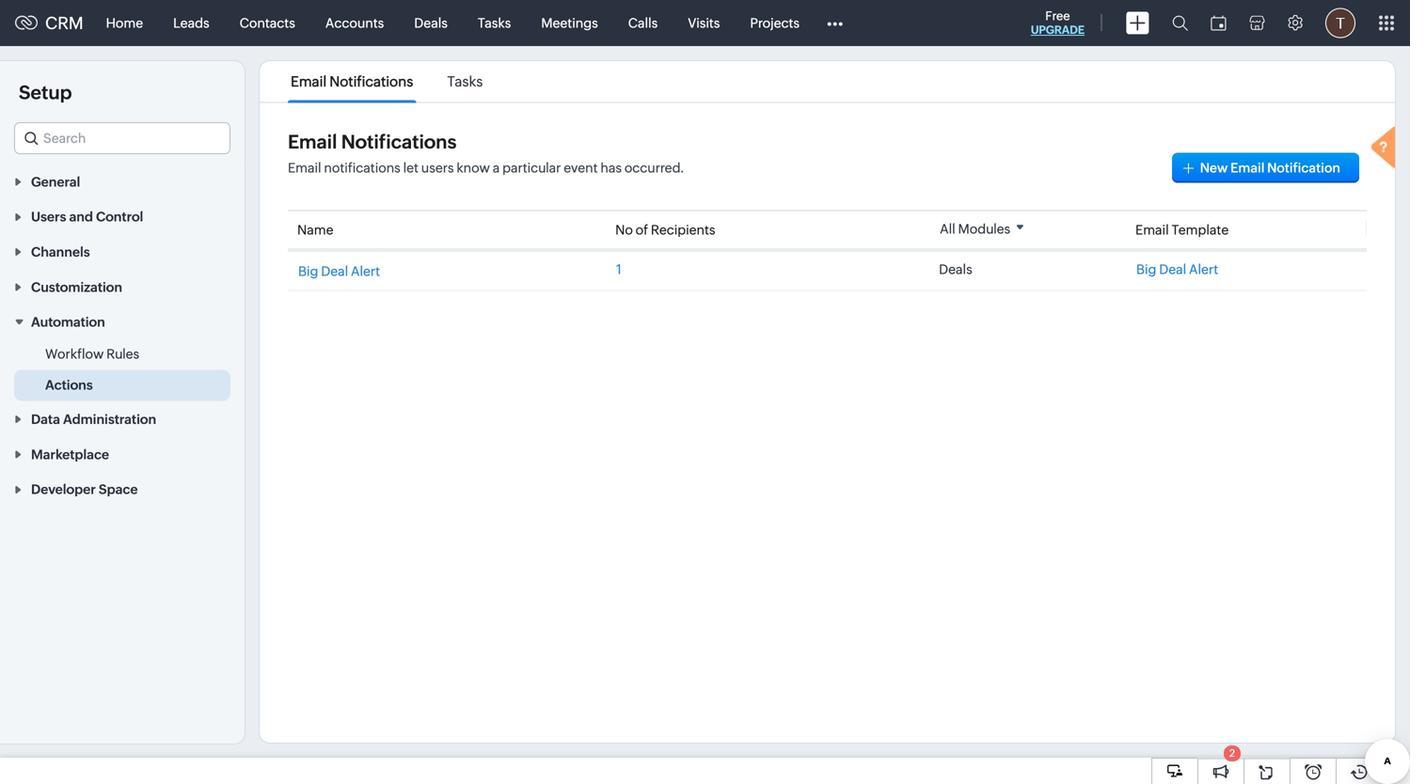 Task type: describe. For each thing, give the bounding box(es) containing it.
email for email notifications
[[291, 73, 327, 90]]

email notifications new email notification
[[288, 131, 1341, 176]]

recipients
[[651, 223, 716, 238]]

profile image
[[1326, 8, 1356, 38]]

calendar image
[[1211, 16, 1227, 31]]

calls
[[628, 16, 658, 31]]

visits link
[[673, 0, 736, 46]]

particular
[[503, 160, 561, 176]]

0 horizontal spatial big deal alert
[[298, 264, 380, 279]]

1 vertical spatial tasks link
[[445, 73, 486, 90]]

template
[[1172, 223, 1229, 238]]

new
[[1201, 160, 1229, 176]]

users
[[31, 210, 66, 225]]

automation button
[[0, 304, 245, 339]]

1 link
[[617, 262, 622, 277]]

projects link
[[736, 0, 815, 46]]

notifications for email notifications new email notification
[[341, 131, 457, 153]]

email notifications link
[[288, 73, 416, 90]]

1 horizontal spatial deal
[[1160, 262, 1187, 277]]

developer space button
[[0, 472, 245, 507]]

accounts
[[326, 16, 384, 31]]

channels
[[31, 245, 90, 260]]

email template
[[1136, 223, 1229, 238]]

notifications for email notifications
[[330, 73, 413, 90]]

no of recipients
[[616, 223, 716, 238]]

all modules
[[940, 222, 1011, 237]]

occurred.
[[625, 160, 684, 176]]

0 horizontal spatial big
[[298, 264, 318, 279]]

upgrade
[[1031, 24, 1085, 36]]

visits
[[688, 16, 720, 31]]

calls link
[[613, 0, 673, 46]]

crm
[[45, 13, 83, 33]]

meetings
[[541, 16, 598, 31]]

users
[[421, 160, 454, 176]]

0 vertical spatial tasks link
[[463, 0, 526, 46]]

notification
[[1268, 160, 1341, 176]]

1 horizontal spatial big
[[1137, 262, 1157, 277]]

general
[[31, 174, 80, 190]]

contacts link
[[225, 0, 310, 46]]

email for email notifications new email notification
[[288, 131, 337, 153]]

0 horizontal spatial deal
[[321, 264, 348, 279]]

tasks inside list
[[447, 73, 483, 90]]

search image
[[1173, 15, 1189, 31]]

automation
[[31, 315, 105, 330]]

customization button
[[0, 269, 245, 304]]

data administration
[[31, 412, 156, 427]]

workflow rules
[[45, 347, 139, 362]]

users and control button
[[0, 199, 245, 234]]

general button
[[0, 164, 245, 199]]

name
[[297, 223, 334, 238]]

Search text field
[[15, 123, 230, 153]]

marketplace button
[[0, 437, 245, 472]]

users and control
[[31, 210, 143, 225]]

accounts link
[[310, 0, 399, 46]]

profile element
[[1315, 0, 1368, 46]]

free upgrade
[[1031, 9, 1085, 36]]

all
[[940, 222, 956, 237]]

automation region
[[0, 339, 245, 402]]

a
[[493, 160, 500, 176]]

2
[[1230, 748, 1236, 760]]

0 vertical spatial tasks
[[478, 16, 511, 31]]

customization
[[31, 280, 122, 295]]

control
[[96, 210, 143, 225]]

email for email template
[[1136, 223, 1170, 238]]

leads
[[173, 16, 210, 31]]

home
[[106, 16, 143, 31]]

search element
[[1161, 0, 1200, 46]]

workflow
[[45, 347, 104, 362]]



Task type: locate. For each thing, give the bounding box(es) containing it.
free
[[1046, 9, 1071, 23]]

All Modules field
[[934, 220, 1032, 238]]

channels button
[[0, 234, 245, 269]]

notifications inside list
[[330, 73, 413, 90]]

developer
[[31, 483, 96, 498]]

email right new
[[1231, 160, 1265, 176]]

home link
[[91, 0, 158, 46]]

1 horizontal spatial big deal alert
[[1137, 262, 1219, 277]]

big deal alert link
[[1137, 262, 1357, 277], [298, 264, 380, 279]]

modules
[[959, 222, 1011, 237]]

alert
[[1190, 262, 1219, 277], [351, 264, 380, 279]]

big
[[1137, 262, 1157, 277], [298, 264, 318, 279]]

and
[[69, 210, 93, 225]]

None field
[[14, 122, 231, 154]]

big deal alert link down template on the right of page
[[1137, 262, 1357, 277]]

deals down all
[[939, 262, 973, 277]]

email down contacts
[[291, 73, 327, 90]]

tasks link down deals link
[[445, 73, 486, 90]]

crm link
[[15, 13, 83, 33]]

workflow rules link
[[45, 345, 139, 364]]

email up notifications
[[288, 131, 337, 153]]

deals
[[414, 16, 448, 31], [939, 262, 973, 277]]

1 horizontal spatial big deal alert link
[[1137, 262, 1357, 277]]

1 vertical spatial notifications
[[341, 131, 457, 153]]

meetings link
[[526, 0, 613, 46]]

1 vertical spatial deals
[[939, 262, 973, 277]]

big deal alert down "name"
[[298, 264, 380, 279]]

tasks link
[[463, 0, 526, 46], [445, 73, 486, 90]]

email for email notifications let users know a particular event has occurred.
[[288, 160, 322, 176]]

deal
[[1160, 262, 1187, 277], [321, 264, 348, 279]]

email notifications
[[291, 73, 413, 90]]

tasks link left meetings
[[463, 0, 526, 46]]

marketplace
[[31, 447, 109, 462]]

event
[[564, 160, 598, 176]]

contacts
[[240, 16, 295, 31]]

notifications down accounts link
[[330, 73, 413, 90]]

notifications up let on the top
[[341, 131, 457, 153]]

big deal alert down email template
[[1137, 262, 1219, 277]]

big down email template
[[1137, 262, 1157, 277]]

deal down email template
[[1160, 262, 1187, 277]]

notifications
[[324, 160, 401, 176]]

administration
[[63, 412, 156, 427]]

1 vertical spatial tasks
[[447, 73, 483, 90]]

email notifications let users know a particular event has occurred.
[[288, 160, 684, 176]]

Other Modules field
[[815, 8, 856, 38]]

big deal alert link down "name"
[[298, 264, 380, 279]]

actions
[[45, 378, 93, 393]]

0 horizontal spatial deals
[[414, 16, 448, 31]]

1 horizontal spatial alert
[[1190, 262, 1219, 277]]

big deal alert
[[1137, 262, 1219, 277], [298, 264, 380, 279]]

email left template on the right of page
[[1136, 223, 1170, 238]]

developer space
[[31, 483, 138, 498]]

let
[[403, 160, 419, 176]]

deal down "name"
[[321, 264, 348, 279]]

data administration button
[[0, 402, 245, 437]]

email
[[291, 73, 327, 90], [288, 131, 337, 153], [288, 160, 322, 176], [1231, 160, 1265, 176], [1136, 223, 1170, 238]]

has
[[601, 160, 622, 176]]

0 horizontal spatial big deal alert link
[[298, 264, 380, 279]]

projects
[[751, 16, 800, 31]]

1 horizontal spatial deals
[[939, 262, 973, 277]]

space
[[99, 483, 138, 498]]

tasks
[[478, 16, 511, 31], [447, 73, 483, 90]]

list containing email notifications
[[274, 61, 500, 102]]

know
[[457, 160, 490, 176]]

actions link
[[45, 376, 93, 395]]

leads link
[[158, 0, 225, 46]]

create menu element
[[1115, 0, 1161, 46]]

tasks right deals link
[[478, 16, 511, 31]]

deals right accounts link
[[414, 16, 448, 31]]

big down "name"
[[298, 264, 318, 279]]

notifications
[[330, 73, 413, 90], [341, 131, 457, 153]]

no
[[616, 223, 633, 238]]

notifications inside email notifications new email notification
[[341, 131, 457, 153]]

email left notifications
[[288, 160, 322, 176]]

setup
[[19, 82, 72, 104]]

of
[[636, 223, 649, 238]]

rules
[[106, 347, 139, 362]]

0 vertical spatial deals
[[414, 16, 448, 31]]

deals link
[[399, 0, 463, 46]]

data
[[31, 412, 60, 427]]

new email notification button
[[1173, 153, 1360, 183]]

0 vertical spatial notifications
[[330, 73, 413, 90]]

deals inside deals link
[[414, 16, 448, 31]]

create menu image
[[1127, 12, 1150, 34]]

list
[[274, 61, 500, 102]]

tasks down deals link
[[447, 73, 483, 90]]

1
[[617, 262, 622, 277]]

0 horizontal spatial alert
[[351, 264, 380, 279]]



Task type: vqa. For each thing, say whether or not it's contained in the screenshot.
Reports
no



